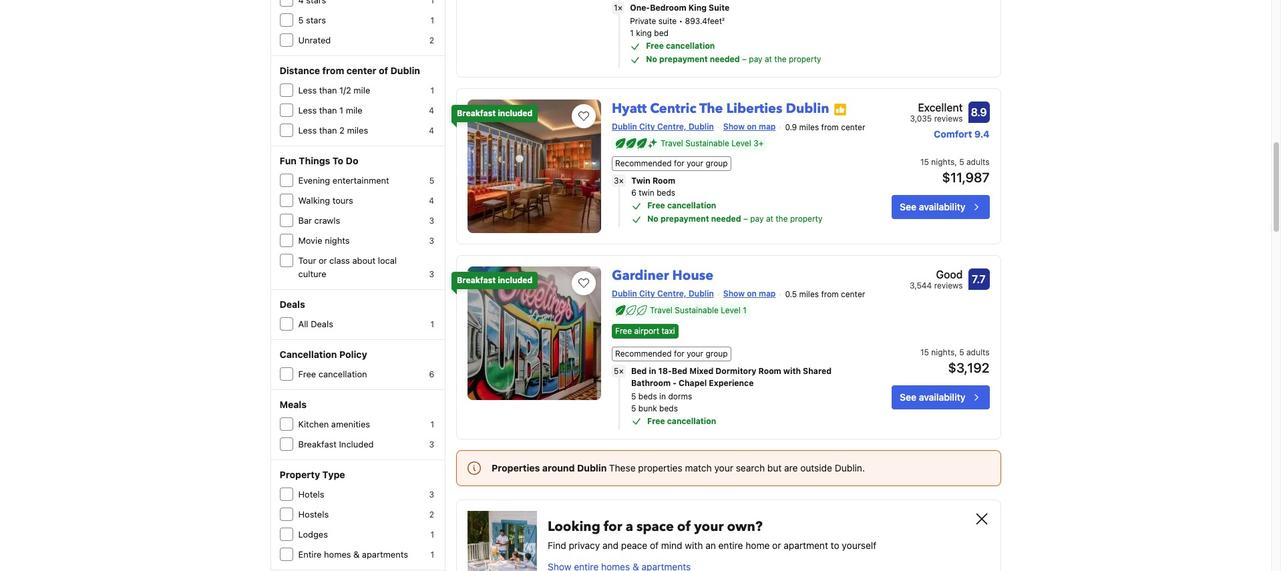 Task type: describe. For each thing, give the bounding box(es) containing it.
your up mixed
[[687, 349, 704, 359]]

1 horizontal spatial deals
[[311, 319, 333, 329]]

recommended for $3,192
[[615, 349, 672, 359]]

5 inside 15 nights , 5 adults $3,192
[[960, 347, 964, 357]]

home
[[746, 540, 770, 551]]

reviews for excellent
[[934, 114, 963, 124]]

free cancellation for 1 ×
[[646, 41, 715, 51]]

properties
[[638, 462, 683, 473]]

privacy
[[569, 540, 600, 551]]

looking for a space of your own? find privacy and peace of mind with an entire home or apartment to yourself
[[548, 518, 877, 551]]

included
[[339, 439, 374, 450]]

no prepayment needed – pay at the property for twin room
[[648, 214, 823, 224]]

bar crawls
[[298, 215, 340, 226]]

7.7
[[972, 274, 986, 286]]

gardiner house link
[[612, 262, 714, 285]]

show on map for 3+
[[723, 122, 776, 132]]

peace
[[621, 540, 648, 551]]

less for less than 2 miles
[[298, 125, 317, 136]]

level for 3+
[[732, 139, 751, 149]]

an
[[706, 540, 716, 551]]

availability for $3,192
[[919, 391, 966, 403]]

3 for crawls
[[429, 216, 434, 226]]

prepayment for bedroom
[[659, 54, 708, 64]]

gardiner house image
[[468, 267, 601, 401]]

sustainable for 3+
[[686, 139, 730, 149]]

hyatt
[[612, 100, 647, 118]]

center for travel sustainable level 3+
[[841, 122, 866, 132]]

crawls
[[314, 215, 340, 226]]

3 for included
[[429, 440, 434, 450]]

excellent
[[918, 102, 963, 114]]

gardiner house
[[612, 267, 714, 285]]

policy
[[339, 349, 367, 360]]

center for travel sustainable level 1
[[841, 290, 865, 300]]

needed for one-bedroom king suite
[[710, 54, 740, 64]]

suite
[[659, 16, 677, 26]]

pay for one-bedroom king suite
[[749, 54, 763, 64]]

0 vertical spatial beds
[[657, 188, 675, 198]]

property for one-bedroom king suite
[[789, 54, 821, 64]]

twin
[[639, 188, 655, 198]]

nights for $3,192
[[932, 347, 955, 357]]

fun
[[280, 155, 297, 166]]

all
[[298, 319, 308, 329]]

movie
[[298, 235, 322, 246]]

15 nights , 5 adults $11,987
[[921, 157, 990, 185]]

scored 7.7 element
[[968, 269, 990, 290]]

private
[[630, 16, 656, 26]]

to
[[831, 540, 840, 551]]

culture
[[298, 269, 326, 279]]

3 ×
[[614, 176, 624, 186]]

mind
[[661, 540, 683, 551]]

than for 2
[[319, 125, 337, 136]]

15 nights , 5 adults $3,192
[[921, 347, 990, 375]]

distance from center of dublin
[[280, 65, 420, 76]]

cancellation policy
[[280, 349, 367, 360]]

apartments
[[362, 549, 408, 560]]

group for $3,192
[[706, 349, 728, 359]]

than for 1/2
[[319, 85, 337, 96]]

free left airport
[[615, 326, 632, 336]]

6 twin beds
[[631, 188, 675, 198]]

0 vertical spatial from
[[322, 65, 344, 76]]

free cancellation down the cancellation policy
[[298, 369, 367, 379]]

see availability for $11,987
[[900, 201, 966, 213]]

properties around dublin these properties match your search but are outside dublin.
[[492, 462, 865, 473]]

the for one-bedroom king suite
[[775, 54, 787, 64]]

free airport taxi
[[615, 326, 675, 336]]

less for less than 1/2 mile
[[298, 85, 317, 96]]

gardiner
[[612, 267, 669, 285]]

from for travel sustainable level 3+
[[821, 122, 839, 132]]

level for 1
[[721, 306, 741, 316]]

see availability link for $3,192
[[892, 385, 990, 409]]

entire homes & apartments
[[298, 549, 408, 560]]

good element
[[910, 267, 963, 283]]

see availability for $3,192
[[900, 391, 966, 403]]

show on map for 1
[[723, 289, 776, 299]]

included for travel sustainable level 1
[[498, 276, 533, 286]]

1/2
[[340, 85, 351, 96]]

centric
[[650, 100, 696, 118]]

bar
[[298, 215, 312, 226]]

find
[[548, 540, 566, 551]]

1 inside private suite • 893.4feet² 1 king bed
[[630, 28, 634, 38]]

dublin inside hyatt centric the liberties dublin link
[[786, 100, 830, 118]]

availability for $11,987
[[919, 201, 966, 213]]

6 for 6
[[429, 369, 434, 379]]

prepayment for room
[[661, 214, 709, 224]]

match
[[685, 462, 712, 473]]

15 for $11,987
[[921, 157, 929, 167]]

18-
[[658, 366, 672, 376]]

entire
[[298, 549, 322, 560]]

evening
[[298, 175, 330, 186]]

bunk
[[639, 403, 657, 413]]

less than 2 miles
[[298, 125, 368, 136]]

walking
[[298, 195, 330, 206]]

see availability link for $11,987
[[892, 195, 990, 219]]

or inside tour or class about local culture
[[319, 255, 327, 266]]

movie nights
[[298, 235, 350, 246]]

lodges
[[298, 529, 328, 540]]

less for less than 1 mile
[[298, 105, 317, 116]]

travel for travel sustainable level 3+
[[661, 139, 683, 149]]

0 vertical spatial room
[[653, 176, 676, 186]]

kitchen amenities
[[298, 419, 370, 430]]

about
[[352, 255, 376, 266]]

property type
[[280, 469, 345, 480]]

breakfast included for travel sustainable level 1
[[457, 276, 533, 286]]

hyatt centric the liberties dublin image
[[468, 100, 601, 233]]

your right "match"
[[715, 462, 734, 473]]

comfort 9.4
[[934, 129, 990, 140]]

unrated
[[298, 35, 331, 45]]

around
[[542, 462, 575, 473]]

cancellation down policy
[[319, 369, 367, 379]]

class
[[329, 255, 350, 266]]

for for $11,987
[[674, 159, 685, 169]]

0 vertical spatial of
[[379, 65, 388, 76]]

$3,192
[[948, 360, 990, 375]]

meals
[[280, 399, 307, 410]]

walking tours
[[298, 195, 353, 206]]

own?
[[727, 518, 763, 536]]

dublin.
[[835, 462, 865, 473]]

hostels
[[298, 509, 329, 520]]

bed in 18-bed mixed dormitory room with shared bathroom - chapel experience
[[631, 366, 832, 388]]

2 4 from the top
[[429, 126, 434, 136]]

your down travel sustainable level 3+
[[687, 159, 704, 169]]

1 vertical spatial nights
[[325, 235, 350, 246]]

hyatt centric the liberties dublin link
[[612, 95, 830, 118]]

1 ×
[[614, 3, 623, 13]]

breakfast for travel sustainable level 3+
[[457, 109, 496, 119]]

property for twin room
[[790, 214, 823, 224]]

comfort
[[934, 129, 972, 140]]

bed in 18-bed mixed dormitory room with shared bathroom - chapel experience link
[[631, 365, 846, 389]]

cancellation for 3 ×
[[667, 201, 716, 211]]

3+
[[754, 139, 764, 149]]

king
[[689, 3, 707, 13]]

miles up do
[[347, 125, 368, 136]]

see for $11,987
[[900, 201, 917, 213]]

with inside bed in 18-bed mixed dormitory room with shared bathroom - chapel experience
[[784, 366, 801, 376]]

in inside 5 beds in dorms 5 bunk beds
[[659, 391, 666, 401]]

5 ×
[[614, 366, 624, 376]]

the for twin room
[[776, 214, 788, 224]]

free for bed
[[647, 416, 665, 426]]

a
[[626, 518, 633, 536]]

airport
[[634, 326, 660, 336]]

adults for $11,987
[[967, 157, 990, 167]]

1 vertical spatial 2
[[340, 125, 345, 136]]

travel sustainable level 3+
[[661, 139, 764, 149]]

homes
[[324, 549, 351, 560]]

show for 1
[[723, 289, 745, 299]]

breakfast included
[[298, 439, 374, 450]]

are
[[784, 462, 798, 473]]

fun things to do
[[280, 155, 358, 166]]

map for 0.9 miles from center
[[759, 122, 776, 132]]

apartment
[[784, 540, 828, 551]]

private suite • 893.4feet² 1 king bed
[[630, 16, 725, 38]]

room inside bed in 18-bed mixed dormitory room with shared bathroom - chapel experience
[[759, 366, 782, 376]]

2 vertical spatial beds
[[659, 403, 678, 413]]

one-bedroom king suite link
[[630, 2, 846, 14]]

•
[[679, 16, 683, 26]]



Task type: locate. For each thing, give the bounding box(es) containing it.
0 vertical spatial see
[[900, 201, 917, 213]]

at for one-bedroom king suite
[[765, 54, 772, 64]]

1 vertical spatial than
[[319, 105, 337, 116]]

at up liberties
[[765, 54, 772, 64]]

of
[[379, 65, 388, 76], [677, 518, 691, 536], [650, 540, 659, 551]]

city down gardiner
[[639, 289, 655, 299]]

sustainable
[[686, 139, 730, 149], [675, 306, 719, 316]]

1 see from the top
[[900, 201, 917, 213]]

bathroom
[[631, 378, 671, 388]]

2 vertical spatial nights
[[932, 347, 955, 357]]

looking for a space of your own? image
[[468, 511, 537, 571]]

centre, for travel sustainable level 3+
[[657, 122, 687, 132]]

-
[[673, 378, 677, 388]]

– down twin room link
[[744, 214, 748, 224]]

1 vertical spatial from
[[821, 122, 839, 132]]

893.4feet²
[[685, 16, 725, 26]]

dormitory
[[716, 366, 757, 376]]

nights inside 15 nights , 5 adults $3,192
[[932, 347, 955, 357]]

1 vertical spatial center
[[841, 122, 866, 132]]

see availability link down '15 nights , 5 adults $11,987'
[[892, 195, 990, 219]]

yourself
[[842, 540, 877, 551]]

1 vertical spatial see availability
[[900, 391, 966, 403]]

bed
[[631, 366, 647, 376], [672, 366, 688, 376]]

do
[[346, 155, 358, 166]]

1 vertical spatial 15
[[921, 347, 929, 357]]

2 see availability link from the top
[[892, 385, 990, 409]]

1 vertical spatial with
[[685, 540, 703, 551]]

1 recommended from the top
[[615, 159, 672, 169]]

free cancellation for 3 ×
[[648, 201, 716, 211]]

center up 1/2
[[347, 65, 377, 76]]

nights inside '15 nights , 5 adults $11,987'
[[932, 157, 955, 167]]

1 vertical spatial centre,
[[657, 289, 687, 299]]

centre, down gardiner house
[[657, 289, 687, 299]]

reviews up comfort
[[934, 114, 963, 124]]

2 reviews from the top
[[934, 281, 963, 291]]

prepayment down the 6 twin beds
[[661, 214, 709, 224]]

1 vertical spatial no prepayment needed – pay at the property
[[648, 214, 823, 224]]

than for 1
[[319, 105, 337, 116]]

for
[[674, 159, 685, 169], [674, 349, 685, 359], [604, 518, 622, 536]]

excellent 3,035 reviews
[[910, 102, 963, 124]]

miles right 0.9 at top
[[799, 122, 819, 132]]

2 vertical spatial 2
[[429, 510, 434, 520]]

0 vertical spatial see availability link
[[892, 195, 990, 219]]

3 for nights
[[429, 236, 434, 246]]

0 vertical spatial center
[[347, 65, 377, 76]]

miles for travel sustainable level 1
[[799, 290, 819, 300]]

0 vertical spatial deals
[[280, 299, 305, 310]]

× left 18-
[[619, 366, 624, 376]]

1 4 from the top
[[429, 106, 434, 116]]

beds
[[657, 188, 675, 198], [639, 391, 657, 401], [659, 403, 678, 413]]

nights for $11,987
[[932, 157, 955, 167]]

0 vertical spatial sustainable
[[686, 139, 730, 149]]

0 horizontal spatial room
[[653, 176, 676, 186]]

good
[[936, 269, 963, 281]]

3 less from the top
[[298, 125, 317, 136]]

1 vertical spatial 4
[[429, 126, 434, 136]]

tour
[[298, 255, 316, 266]]

pay up liberties
[[749, 54, 763, 64]]

king
[[636, 28, 652, 38]]

3,035
[[910, 114, 932, 124]]

2 vertical spatial center
[[841, 290, 865, 300]]

2 show on map from the top
[[723, 289, 776, 299]]

2 availability from the top
[[919, 391, 966, 403]]

0 vertical spatial 4
[[429, 106, 434, 116]]

0.5
[[785, 290, 797, 300]]

amenities
[[331, 419, 370, 430]]

needed
[[710, 54, 740, 64], [711, 214, 741, 224]]

things
[[299, 155, 330, 166]]

0 vertical spatial for
[[674, 159, 685, 169]]

0 vertical spatial nights
[[932, 157, 955, 167]]

for up twin room
[[674, 159, 685, 169]]

free down bed
[[646, 41, 664, 51]]

1 adults from the top
[[967, 157, 990, 167]]

no down king
[[646, 54, 657, 64]]

× left one-
[[618, 3, 623, 13]]

see
[[900, 201, 917, 213], [900, 391, 917, 403]]

deals
[[280, 299, 305, 310], [311, 319, 333, 329]]

the down twin room link
[[776, 214, 788, 224]]

1 vertical spatial recommended for your group
[[615, 349, 728, 359]]

with inside "looking for a space of your own? find privacy and peace of mind with an entire home or apartment to yourself"
[[685, 540, 703, 551]]

1 vertical spatial show on map
[[723, 289, 776, 299]]

adults up $11,987
[[967, 157, 990, 167]]

needed for twin room
[[711, 214, 741, 224]]

center right 0.5
[[841, 290, 865, 300]]

1 , from the top
[[955, 157, 957, 167]]

less
[[298, 85, 317, 96], [298, 105, 317, 116], [298, 125, 317, 136]]

reviews
[[934, 114, 963, 124], [934, 281, 963, 291]]

1 than from the top
[[319, 85, 337, 96]]

sustainable down the
[[686, 139, 730, 149]]

0 vertical spatial reviews
[[934, 114, 963, 124]]

1 vertical spatial sustainable
[[675, 306, 719, 316]]

2 map from the top
[[759, 289, 776, 299]]

for left a
[[604, 518, 622, 536]]

1 horizontal spatial with
[[784, 366, 801, 376]]

0 vertical spatial recommended for your group
[[615, 159, 728, 169]]

less down less than 1 mile
[[298, 125, 317, 136]]

scored 8.9 element
[[968, 102, 990, 123]]

0 vertical spatial city
[[639, 122, 655, 132]]

recommended down free airport taxi at bottom
[[615, 349, 672, 359]]

free down 'bunk'
[[647, 416, 665, 426]]

4 for fun things to do
[[429, 196, 434, 206]]

level left 3+ at the top of page
[[732, 139, 751, 149]]

recommended up twin on the top of page
[[615, 159, 672, 169]]

cancellation
[[280, 349, 337, 360]]

cancellation for 1 ×
[[666, 41, 715, 51]]

recommended for your group for $11,987
[[615, 159, 728, 169]]

, for $3,192
[[955, 347, 957, 357]]

– for one-bedroom king suite
[[742, 54, 747, 64]]

liberties
[[727, 100, 783, 118]]

group up mixed
[[706, 349, 728, 359]]

1 vertical spatial group
[[706, 349, 728, 359]]

group down travel sustainable level 3+
[[706, 159, 728, 169]]

2 15 from the top
[[921, 347, 929, 357]]

entertainment
[[333, 175, 389, 186]]

1 see availability from the top
[[900, 201, 966, 213]]

1 less from the top
[[298, 85, 317, 96]]

taxi
[[662, 326, 675, 336]]

free cancellation down the 6 twin beds
[[648, 201, 716, 211]]

breakfast included for travel sustainable level 3+
[[457, 109, 533, 119]]

0 vertical spatial level
[[732, 139, 751, 149]]

for for $3,192
[[674, 349, 685, 359]]

show up travel sustainable level 1 at the bottom of page
[[723, 289, 745, 299]]

0 vertical spatial property
[[789, 54, 821, 64]]

at for twin room
[[766, 214, 774, 224]]

3 than from the top
[[319, 125, 337, 136]]

in left dorms
[[659, 391, 666, 401]]

1 vertical spatial needed
[[711, 214, 741, 224]]

1 vertical spatial 6
[[429, 369, 434, 379]]

1 centre, from the top
[[657, 122, 687, 132]]

in inside bed in 18-bed mixed dormitory room with shared bathroom - chapel experience
[[649, 366, 656, 376]]

8.9
[[971, 107, 987, 119]]

5 inside '15 nights , 5 adults $11,987'
[[960, 157, 964, 167]]

0 vertical spatial less
[[298, 85, 317, 96]]

no prepayment needed – pay at the property down twin room link
[[648, 214, 823, 224]]

15 down 3,544
[[921, 347, 929, 357]]

1 vertical spatial travel
[[650, 306, 673, 316]]

dublin city centre, dublin down gardiner house
[[612, 289, 714, 299]]

1 show from the top
[[723, 122, 745, 132]]

0 vertical spatial show on map
[[723, 122, 776, 132]]

no for bedroom
[[646, 54, 657, 64]]

breakfast for travel sustainable level 1
[[457, 276, 496, 286]]

twin room link
[[631, 175, 846, 187]]

0 vertical spatial centre,
[[657, 122, 687, 132]]

2 than from the top
[[319, 105, 337, 116]]

at down twin room link
[[766, 214, 774, 224]]

1 vertical spatial –
[[744, 214, 748, 224]]

1 vertical spatial beds
[[639, 391, 657, 401]]

than up less than 2 miles
[[319, 105, 337, 116]]

beds up 'bunk'
[[639, 391, 657, 401]]

see availability link down 15 nights , 5 adults $3,192
[[892, 385, 990, 409]]

1 vertical spatial level
[[721, 306, 741, 316]]

1 vertical spatial show
[[723, 289, 745, 299]]

nights up $11,987
[[932, 157, 955, 167]]

dorms
[[668, 391, 692, 401]]

free cancellation for 5 ×
[[647, 416, 716, 426]]

mile down 1/2
[[346, 105, 363, 116]]

dublin city centre, dublin down centric
[[612, 122, 714, 132]]

0 vertical spatial on
[[747, 122, 757, 132]]

1 breakfast included from the top
[[457, 109, 533, 119]]

free for twin
[[648, 201, 665, 211]]

travel for travel sustainable level 1
[[650, 306, 673, 316]]

free cancellation down dorms
[[647, 416, 716, 426]]

4
[[429, 106, 434, 116], [429, 126, 434, 136], [429, 196, 434, 206]]

show on map left 0.5
[[723, 289, 776, 299]]

0 vertical spatial at
[[765, 54, 772, 64]]

show on map down liberties
[[723, 122, 776, 132]]

2 recommended for your group from the top
[[615, 349, 728, 359]]

less down distance
[[298, 85, 317, 96]]

2 vertical spatial 4
[[429, 196, 434, 206]]

0 vertical spatial breakfast
[[457, 109, 496, 119]]

recommended
[[615, 159, 672, 169], [615, 349, 672, 359]]

1 vertical spatial at
[[766, 214, 774, 224]]

2 included from the top
[[498, 276, 533, 286]]

centre,
[[657, 122, 687, 132], [657, 289, 687, 299]]

0 horizontal spatial with
[[685, 540, 703, 551]]

mile for less than 1/2 mile
[[354, 85, 370, 96]]

1 group from the top
[[706, 159, 728, 169]]

1 vertical spatial see availability link
[[892, 385, 990, 409]]

1 recommended for your group from the top
[[615, 159, 728, 169]]

1 vertical spatial city
[[639, 289, 655, 299]]

3 for or
[[429, 269, 434, 279]]

1 vertical spatial breakfast
[[457, 276, 496, 286]]

× for $11,987
[[619, 176, 624, 186]]

but
[[768, 462, 782, 473]]

1 city from the top
[[639, 122, 655, 132]]

1
[[614, 3, 618, 13], [431, 15, 434, 25], [630, 28, 634, 38], [431, 86, 434, 96], [340, 105, 343, 116], [743, 306, 747, 316], [431, 319, 434, 329], [431, 420, 434, 430], [431, 530, 434, 540], [431, 550, 434, 560]]

0 vertical spatial or
[[319, 255, 327, 266]]

show for 3+
[[723, 122, 745, 132]]

type
[[322, 469, 345, 480]]

from for travel sustainable level 1
[[821, 290, 839, 300]]

3,544
[[910, 281, 932, 291]]

from right 0.9 at top
[[821, 122, 839, 132]]

less than 1/2 mile
[[298, 85, 370, 96]]

0 vertical spatial recommended
[[615, 159, 672, 169]]

reviews for good
[[934, 281, 963, 291]]

1 vertical spatial prepayment
[[661, 214, 709, 224]]

0 vertical spatial dublin city centre, dublin
[[612, 122, 714, 132]]

one-
[[630, 3, 650, 13]]

0 vertical spatial availability
[[919, 201, 966, 213]]

dublin city centre, dublin for travel sustainable level 1
[[612, 289, 714, 299]]

1 vertical spatial included
[[498, 276, 533, 286]]

2 vertical spatial ×
[[619, 366, 624, 376]]

recommended for $11,987
[[615, 159, 672, 169]]

adults inside 15 nights , 5 adults $3,192
[[967, 347, 990, 357]]

city down the hyatt
[[639, 122, 655, 132]]

no down the 6 twin beds
[[648, 214, 659, 224]]

1 dublin city centre, dublin from the top
[[612, 122, 714, 132]]

free cancellation
[[646, 41, 715, 51], [648, 201, 716, 211], [298, 369, 367, 379], [647, 416, 716, 426]]

recommended for your group up 18-
[[615, 349, 728, 359]]

&
[[354, 549, 360, 560]]

no prepayment needed – pay at the property down the 893.4feet²
[[646, 54, 821, 64]]

city for travel sustainable level 1
[[639, 289, 655, 299]]

dublin
[[391, 65, 420, 76], [786, 100, 830, 118], [612, 122, 637, 132], [689, 122, 714, 132], [612, 289, 637, 299], [689, 289, 714, 299], [577, 462, 607, 473]]

2 for hotels
[[429, 510, 434, 520]]

2 vertical spatial less
[[298, 125, 317, 136]]

travel sustainable level 1
[[650, 306, 747, 316]]

1 vertical spatial in
[[659, 391, 666, 401]]

one-bedroom king suite
[[630, 3, 730, 13]]

group for $11,987
[[706, 159, 728, 169]]

2 see from the top
[[900, 391, 917, 403]]

free for one-
[[646, 41, 664, 51]]

0 vertical spatial ,
[[955, 157, 957, 167]]

0 vertical spatial no
[[646, 54, 657, 64]]

0 horizontal spatial of
[[379, 65, 388, 76]]

0 vertical spatial –
[[742, 54, 747, 64]]

1 vertical spatial availability
[[919, 391, 966, 403]]

15 inside 15 nights , 5 adults $3,192
[[921, 347, 929, 357]]

adults inside '15 nights , 5 adults $11,987'
[[967, 157, 990, 167]]

1 vertical spatial no
[[648, 214, 659, 224]]

mixed
[[690, 366, 714, 376]]

included
[[498, 109, 533, 119], [498, 276, 533, 286]]

on for 1
[[747, 289, 757, 299]]

free down cancellation at the left
[[298, 369, 316, 379]]

1 vertical spatial ×
[[619, 176, 624, 186]]

2 bed from the left
[[672, 366, 688, 376]]

2 vertical spatial breakfast
[[298, 439, 337, 450]]

for inside "looking for a space of your own? find privacy and peace of mind with an entire home or apartment to yourself"
[[604, 518, 622, 536]]

from right 0.5
[[821, 290, 839, 300]]

included for travel sustainable level 3+
[[498, 109, 533, 119]]

2 for 5 stars
[[429, 35, 434, 45]]

or
[[319, 255, 327, 266], [772, 540, 781, 551]]

properties
[[492, 462, 540, 473]]

1 see availability link from the top
[[892, 195, 990, 219]]

3 4 from the top
[[429, 196, 434, 206]]

1 horizontal spatial room
[[759, 366, 782, 376]]

× for $3,192
[[619, 366, 624, 376]]

15 for $3,192
[[921, 347, 929, 357]]

, up $11,987
[[955, 157, 957, 167]]

× left twin on the top of page
[[619, 176, 624, 186]]

evening entertainment
[[298, 175, 389, 186]]

bed up -
[[672, 366, 688, 376]]

0 horizontal spatial in
[[649, 366, 656, 376]]

kitchen
[[298, 419, 329, 430]]

no prepayment needed – pay at the property for one-bedroom king suite
[[646, 54, 821, 64]]

for down taxi
[[674, 349, 685, 359]]

1 vertical spatial mile
[[346, 105, 363, 116]]

map
[[759, 122, 776, 132], [759, 289, 776, 299]]

in up 'bathroom'
[[649, 366, 656, 376]]

6 for 6 twin beds
[[631, 188, 637, 198]]

this property is part of our preferred partner program. it's committed to providing excellent service and good value. it'll pay us a higher commission if you make a booking. image
[[834, 103, 847, 116], [834, 103, 847, 116]]

0 vertical spatial the
[[775, 54, 787, 64]]

prepayment down private suite • 893.4feet² 1 king bed
[[659, 54, 708, 64]]

1 vertical spatial breakfast included
[[457, 276, 533, 286]]

pay for twin room
[[751, 214, 764, 224]]

needed down twin room link
[[711, 214, 741, 224]]

stars
[[306, 15, 326, 25]]

bedroom
[[650, 3, 687, 13]]

2 vertical spatial of
[[650, 540, 659, 551]]

miles right 0.5
[[799, 290, 819, 300]]

free down the 6 twin beds
[[648, 201, 665, 211]]

0 vertical spatial group
[[706, 159, 728, 169]]

15 down 3,035
[[921, 157, 929, 167]]

2 centre, from the top
[[657, 289, 687, 299]]

1 vertical spatial reviews
[[934, 281, 963, 291]]

cancellation down dorms
[[667, 416, 716, 426]]

1 horizontal spatial of
[[650, 540, 659, 551]]

availability down $11,987
[[919, 201, 966, 213]]

0 vertical spatial ×
[[618, 3, 623, 13]]

than down less than 1 mile
[[319, 125, 337, 136]]

pay down twin room link
[[751, 214, 764, 224]]

free cancellation down private suite • 893.4feet² 1 king bed
[[646, 41, 715, 51]]

bed up 'bathroom'
[[631, 366, 647, 376]]

2 , from the top
[[955, 347, 957, 357]]

the up liberties
[[775, 54, 787, 64]]

2 vertical spatial from
[[821, 290, 839, 300]]

reviews right 3,544
[[934, 281, 963, 291]]

0.9 miles from center
[[785, 122, 866, 132]]

5 beds in dorms 5 bunk beds
[[631, 391, 692, 413]]

1 reviews from the top
[[934, 114, 963, 124]]

your inside "looking for a space of your own? find privacy and peace of mind with an entire home or apartment to yourself"
[[694, 518, 724, 536]]

your up an at the bottom of page
[[694, 518, 724, 536]]

nights up $3,192
[[932, 347, 955, 357]]

0 vertical spatial pay
[[749, 54, 763, 64]]

1 map from the top
[[759, 122, 776, 132]]

1 availability from the top
[[919, 201, 966, 213]]

deals up all
[[280, 299, 305, 310]]

– up liberties
[[742, 54, 747, 64]]

1 vertical spatial adults
[[967, 347, 990, 357]]

0 vertical spatial mile
[[354, 85, 370, 96]]

see availability down 15 nights , 5 adults $3,192
[[900, 391, 966, 403]]

to
[[333, 155, 344, 166]]

2 vertical spatial than
[[319, 125, 337, 136]]

, inside '15 nights , 5 adults $11,987'
[[955, 157, 957, 167]]

1 vertical spatial less
[[298, 105, 317, 116]]

mile for less than 1 mile
[[346, 105, 363, 116]]

deals right all
[[311, 319, 333, 329]]

2 show from the top
[[723, 289, 745, 299]]

0 horizontal spatial 6
[[429, 369, 434, 379]]

see availability down '15 nights , 5 adults $11,987'
[[900, 201, 966, 213]]

0.9
[[785, 122, 797, 132]]

your
[[687, 159, 704, 169], [687, 349, 704, 359], [715, 462, 734, 473], [694, 518, 724, 536]]

1 vertical spatial on
[[747, 289, 757, 299]]

cancellation down the 6 twin beds
[[667, 201, 716, 211]]

1 vertical spatial ,
[[955, 347, 957, 357]]

see for $3,192
[[900, 391, 917, 403]]

or right home
[[772, 540, 781, 551]]

, inside 15 nights , 5 adults $3,192
[[955, 347, 957, 357]]

or inside "looking for a space of your own? find privacy and peace of mind with an entire home or apartment to yourself"
[[772, 540, 781, 551]]

from up less than 1/2 mile
[[322, 65, 344, 76]]

dublin city centre, dublin
[[612, 122, 714, 132], [612, 289, 714, 299]]

1 on from the top
[[747, 122, 757, 132]]

map left 0.5
[[759, 289, 776, 299]]

sustainable down house
[[675, 306, 719, 316]]

reviews inside excellent 3,035 reviews
[[934, 114, 963, 124]]

sustainable for 1
[[675, 306, 719, 316]]

1 bed from the left
[[631, 366, 647, 376]]

$11,987
[[942, 170, 990, 185]]

than
[[319, 85, 337, 96], [319, 105, 337, 116], [319, 125, 337, 136]]

1 included from the top
[[498, 109, 533, 119]]

2 breakfast included from the top
[[457, 276, 533, 286]]

reviews inside good 3,544 reviews
[[934, 281, 963, 291]]

bed
[[654, 28, 669, 38]]

on for 3+
[[747, 122, 757, 132]]

level up the dormitory
[[721, 306, 741, 316]]

search
[[736, 462, 765, 473]]

, for $11,987
[[955, 157, 957, 167]]

map up 3+ at the top of page
[[759, 122, 776, 132]]

cancellation down private suite • 893.4feet² 1 king bed
[[666, 41, 715, 51]]

recommended for your group for $3,192
[[615, 349, 728, 359]]

with left an at the bottom of page
[[685, 540, 703, 551]]

and
[[603, 540, 619, 551]]

property
[[789, 54, 821, 64], [790, 214, 823, 224]]

on up 3+ at the top of page
[[747, 122, 757, 132]]

dublin city centre, dublin for travel sustainable level 3+
[[612, 122, 714, 132]]

2 less from the top
[[298, 105, 317, 116]]

centre, down centric
[[657, 122, 687, 132]]

cancellation for 5 ×
[[667, 416, 716, 426]]

2 horizontal spatial of
[[677, 518, 691, 536]]

map for 0.5 miles from center
[[759, 289, 776, 299]]

2 see availability from the top
[[900, 391, 966, 403]]

travel up taxi
[[650, 306, 673, 316]]

2 adults from the top
[[967, 347, 990, 357]]

adults for $3,192
[[967, 347, 990, 357]]

or right tour
[[319, 255, 327, 266]]

1 horizontal spatial 6
[[631, 188, 637, 198]]

2 recommended from the top
[[615, 349, 672, 359]]

no for room
[[648, 214, 659, 224]]

– for twin room
[[744, 214, 748, 224]]

availability down 15 nights , 5 adults $3,192
[[919, 391, 966, 403]]

show
[[723, 122, 745, 132], [723, 289, 745, 299]]

adults
[[967, 157, 990, 167], [967, 347, 990, 357]]

2 group from the top
[[706, 349, 728, 359]]

2 dublin city centre, dublin from the top
[[612, 289, 714, 299]]

property
[[280, 469, 320, 480]]

1 15 from the top
[[921, 157, 929, 167]]

center right 0.9 at top
[[841, 122, 866, 132]]

1 vertical spatial deals
[[311, 319, 333, 329]]

2 city from the top
[[639, 289, 655, 299]]

group
[[706, 159, 728, 169], [706, 349, 728, 359]]

show down "hyatt centric the liberties dublin"
[[723, 122, 745, 132]]

15 inside '15 nights , 5 adults $11,987'
[[921, 157, 929, 167]]

than left 1/2
[[319, 85, 337, 96]]

0 vertical spatial 6
[[631, 188, 637, 198]]

tour or class about local culture
[[298, 255, 397, 279]]

1 show on map from the top
[[723, 122, 776, 132]]

experience
[[709, 378, 754, 388]]

2 on from the top
[[747, 289, 757, 299]]

miles for travel sustainable level 3+
[[799, 122, 819, 132]]

travel down centric
[[661, 139, 683, 149]]

4 for distance from center of dublin
[[429, 106, 434, 116]]

1 vertical spatial pay
[[751, 214, 764, 224]]

centre, for travel sustainable level 1
[[657, 289, 687, 299]]

0 vertical spatial with
[[784, 366, 801, 376]]

with left the shared
[[784, 366, 801, 376]]

2 vertical spatial for
[[604, 518, 622, 536]]

0 vertical spatial 2
[[429, 35, 434, 45]]

excellent element
[[910, 100, 963, 116]]

1 vertical spatial for
[[674, 349, 685, 359]]

city for travel sustainable level 3+
[[639, 122, 655, 132]]

from
[[322, 65, 344, 76], [821, 122, 839, 132], [821, 290, 839, 300]]



Task type: vqa. For each thing, say whether or not it's contained in the screenshot.


